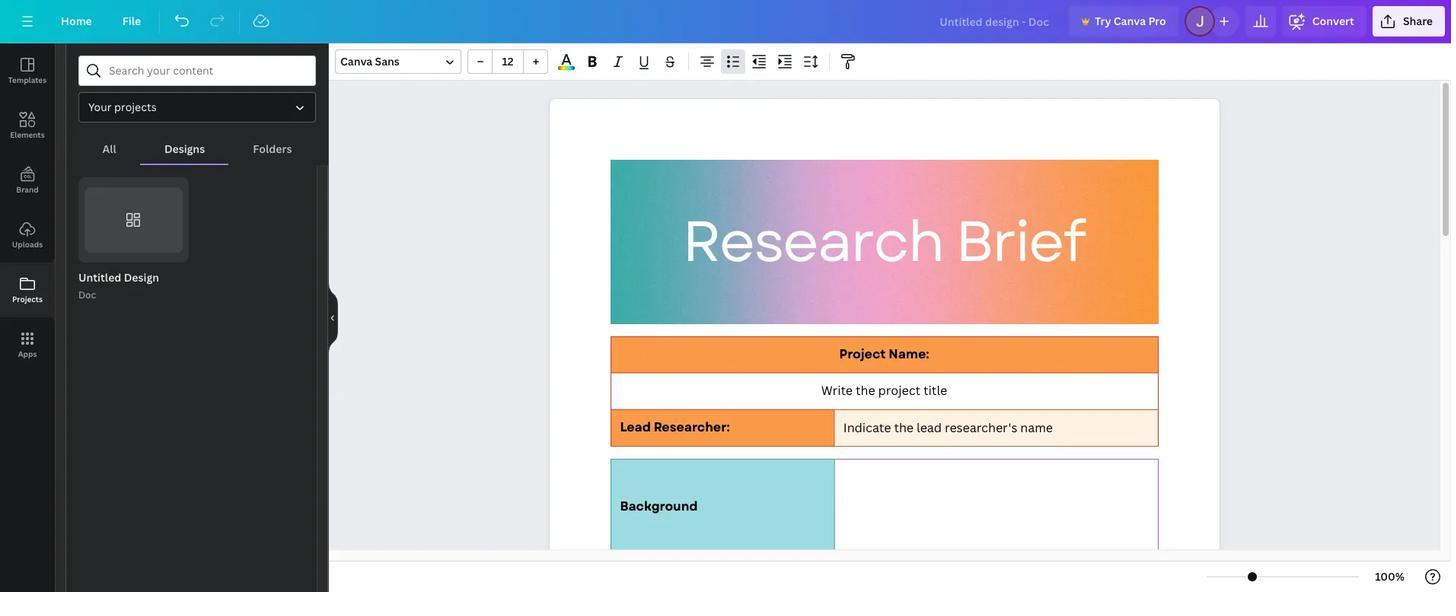 Task type: locate. For each thing, give the bounding box(es) containing it.
design
[[124, 271, 159, 285]]

research
[[682, 201, 943, 283]]

all button
[[78, 135, 140, 164]]

Search your content search field
[[109, 56, 306, 85]]

group
[[468, 49, 548, 74], [78, 177, 188, 263]]

designs
[[164, 142, 205, 156]]

projects
[[12, 294, 43, 305]]

apps button
[[0, 318, 55, 372]]

try canva pro button
[[1069, 6, 1179, 37]]

research brief
[[682, 201, 1085, 283]]

canva right try
[[1114, 14, 1146, 28]]

1 horizontal spatial canva
[[1114, 14, 1146, 28]]

share button
[[1373, 6, 1445, 37]]

1 vertical spatial canva
[[340, 54, 373, 69]]

0 vertical spatial canva
[[1114, 14, 1146, 28]]

elements button
[[0, 98, 55, 153]]

0 horizontal spatial canva
[[340, 54, 373, 69]]

doc
[[78, 289, 96, 302]]

templates button
[[0, 43, 55, 98]]

all
[[103, 142, 116, 156]]

canva left the sans
[[340, 54, 373, 69]]

group left color range icon
[[468, 49, 548, 74]]

100% button
[[1365, 565, 1415, 589]]

your
[[88, 100, 112, 114]]

file
[[122, 14, 141, 28]]

group up design
[[78, 177, 188, 263]]

canva inside button
[[1114, 14, 1146, 28]]

elements
[[10, 129, 45, 140]]

canva
[[1114, 14, 1146, 28], [340, 54, 373, 69]]

canva sans button
[[335, 49, 461, 74]]

projects button
[[0, 263, 55, 318]]

0 horizontal spatial group
[[78, 177, 188, 263]]

– – number field
[[497, 54, 519, 69]]

try
[[1095, 14, 1111, 28]]

brand button
[[0, 153, 55, 208]]

hide image
[[328, 281, 338, 354]]

0 vertical spatial group
[[468, 49, 548, 74]]

file button
[[110, 6, 153, 37]]



Task type: describe. For each thing, give the bounding box(es) containing it.
home link
[[49, 6, 104, 37]]

projects
[[114, 100, 157, 114]]

untitled design doc
[[78, 271, 159, 302]]

sans
[[375, 54, 400, 69]]

brand
[[16, 184, 39, 195]]

try canva pro
[[1095, 14, 1166, 28]]

main menu bar
[[0, 0, 1451, 43]]

your projects
[[88, 100, 157, 114]]

1 horizontal spatial group
[[468, 49, 548, 74]]

Select ownership filter button
[[78, 92, 316, 123]]

templates
[[8, 75, 47, 85]]

uploads button
[[0, 208, 55, 263]]

home
[[61, 14, 92, 28]]

uploads
[[12, 239, 43, 250]]

1 vertical spatial group
[[78, 177, 188, 263]]

brief
[[956, 201, 1085, 283]]

canva sans
[[340, 54, 400, 69]]

100%
[[1375, 570, 1405, 584]]

untitled design group
[[78, 177, 188, 303]]

side panel tab list
[[0, 43, 55, 372]]

Design title text field
[[928, 6, 1063, 37]]

convert
[[1313, 14, 1355, 28]]

pro
[[1149, 14, 1166, 28]]

color range image
[[558, 66, 575, 70]]

untitled
[[78, 271, 121, 285]]

share
[[1403, 14, 1433, 28]]

canva inside dropdown button
[[340, 54, 373, 69]]

folders button
[[229, 135, 316, 164]]

apps
[[18, 349, 37, 359]]

designs button
[[140, 135, 229, 164]]

Research Brief text field
[[549, 99, 1220, 592]]

folders
[[253, 142, 292, 156]]

convert button
[[1282, 6, 1367, 37]]



Task type: vqa. For each thing, say whether or not it's contained in the screenshot.
try
yes



